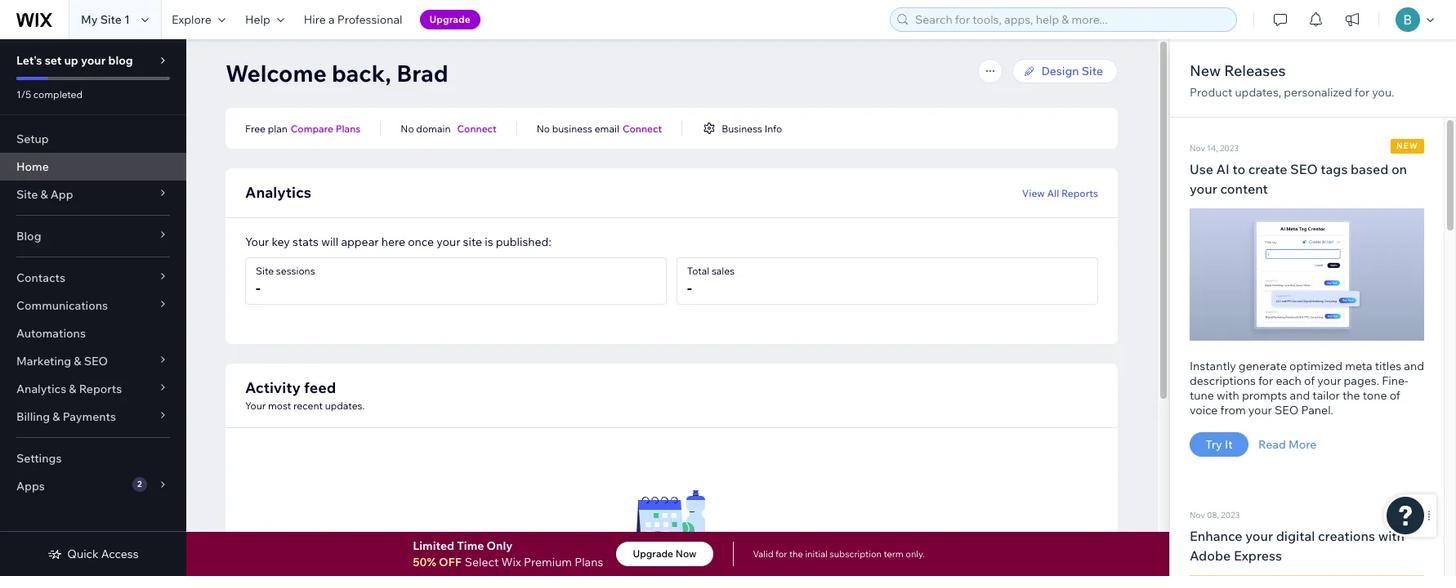 Task type: vqa. For each thing, say whether or not it's contained in the screenshot.
Images
no



Task type: describe. For each thing, give the bounding box(es) containing it.
site & app
[[16, 187, 73, 202]]

with inside nov 08, 2023 enhance your digital creations with adobe express
[[1379, 528, 1405, 544]]

2023 for nov 14, 2023
[[1220, 143, 1239, 154]]

0 horizontal spatial plans
[[336, 122, 361, 134]]

upgrade now button
[[617, 542, 713, 567]]

hire a professional
[[304, 12, 403, 27]]

contacts button
[[0, 264, 186, 292]]

upgrade button
[[420, 10, 481, 29]]

product
[[1190, 85, 1233, 100]]

on
[[1392, 161, 1408, 177]]

total
[[688, 265, 710, 277]]

read more
[[1259, 437, 1317, 452]]

seo inside popup button
[[84, 354, 108, 369]]

hire
[[304, 12, 326, 27]]

upgrade for upgrade
[[430, 13, 471, 25]]

site inside site sessions -
[[256, 265, 274, 277]]

2 connect from the left
[[623, 122, 662, 134]]

1/5 completed
[[16, 88, 83, 101]]

use ai to create seo tags based on your content
[[1190, 161, 1408, 197]]

site right design
[[1082, 64, 1104, 78]]

updates,
[[1236, 85, 1282, 100]]

subscription
[[830, 549, 882, 560]]

quick
[[67, 547, 99, 562]]

sessions
[[276, 265, 315, 277]]

design site link
[[1013, 59, 1118, 83]]

email
[[595, 122, 620, 134]]

only.
[[906, 549, 925, 560]]

plans inside limited time only 50% off select wix premium plans
[[575, 555, 604, 570]]

quick access button
[[48, 547, 139, 562]]

select
[[465, 555, 499, 570]]

connect link for no business email connect
[[623, 121, 662, 136]]

feed
[[304, 379, 336, 397]]

with inside instantly generate optimized meta titles and descriptions for each of your pages. fine- tune with prompts and tailor the tone of voice from your seo panel.
[[1217, 388, 1240, 403]]

setup
[[16, 132, 49, 146]]

seo inside use ai to create seo tags based on your content
[[1291, 161, 1318, 177]]

your up panel.
[[1318, 373, 1342, 388]]

most
[[268, 400, 291, 412]]

business
[[722, 122, 763, 134]]

08,
[[1208, 510, 1220, 520]]

home
[[16, 159, 49, 174]]

business info
[[722, 122, 783, 134]]

you.
[[1373, 85, 1395, 100]]

settings
[[16, 451, 62, 466]]

& for billing
[[53, 410, 60, 424]]

no business email connect
[[537, 122, 662, 134]]

off
[[439, 555, 462, 570]]

new
[[1397, 141, 1419, 151]]

a
[[329, 12, 335, 27]]

welcome back, brad
[[226, 59, 449, 87]]

tune
[[1190, 388, 1215, 403]]

adobe
[[1190, 547, 1231, 564]]

1
[[124, 12, 130, 27]]

premium
[[524, 555, 572, 570]]

valid for the initial subscription term only.
[[753, 549, 925, 560]]

apps
[[16, 479, 45, 494]]

site left 1
[[100, 12, 122, 27]]

try it
[[1206, 437, 1233, 452]]

will
[[321, 235, 339, 249]]

1 your from the top
[[245, 235, 269, 249]]

billing & payments button
[[0, 403, 186, 431]]

info
[[765, 122, 783, 134]]

hire a professional link
[[294, 0, 412, 39]]

new
[[1190, 61, 1221, 80]]

my site 1
[[81, 12, 130, 27]]

automations link
[[0, 320, 186, 347]]

try it link
[[1190, 432, 1249, 457]]

tags
[[1321, 161, 1348, 177]]

optimized
[[1290, 359, 1343, 373]]

site sessions -
[[256, 265, 315, 298]]

help
[[245, 12, 270, 27]]

fine-
[[1383, 373, 1409, 388]]

releases
[[1225, 61, 1286, 80]]

try
[[1206, 437, 1223, 452]]

business info button
[[702, 121, 783, 136]]

analytics for analytics
[[245, 183, 312, 202]]

from
[[1221, 403, 1246, 417]]

professional
[[337, 12, 403, 27]]

14,
[[1208, 143, 1219, 154]]

voice
[[1190, 403, 1218, 417]]

wix
[[502, 555, 521, 570]]

activity
[[245, 379, 301, 397]]

payments
[[63, 410, 116, 424]]

tone
[[1363, 388, 1388, 403]]

1 vertical spatial and
[[1291, 388, 1311, 403]]

marketing & seo button
[[0, 347, 186, 375]]

the inside instantly generate optimized meta titles and descriptions for each of your pages. fine- tune with prompts and tailor the tone of voice from your seo panel.
[[1343, 388, 1361, 403]]

meta
[[1346, 359, 1373, 373]]

billing & payments
[[16, 410, 116, 424]]

- for site sessions -
[[256, 279, 261, 298]]

time
[[457, 539, 484, 553]]

your inside nov 08, 2023 enhance your digital creations with adobe express
[[1246, 528, 1274, 544]]

contacts
[[16, 271, 65, 285]]

prompts
[[1243, 388, 1288, 403]]

for inside instantly generate optimized meta titles and descriptions for each of your pages. fine- tune with prompts and tailor the tone of voice from your seo panel.
[[1259, 373, 1274, 388]]

my
[[81, 12, 98, 27]]



Task type: locate. For each thing, give the bounding box(es) containing it.
0 vertical spatial analytics
[[245, 183, 312, 202]]

analytics inside dropdown button
[[16, 382, 66, 396]]

your up "express"
[[1246, 528, 1274, 544]]

reports down 'marketing & seo' popup button
[[79, 382, 122, 396]]

plans right compare
[[336, 122, 361, 134]]

read
[[1259, 437, 1287, 452]]

the left the tone
[[1343, 388, 1361, 403]]

1 no from the left
[[401, 122, 414, 134]]

domain
[[416, 122, 451, 134]]

view all reports
[[1023, 187, 1099, 199]]

0 vertical spatial upgrade
[[430, 13, 471, 25]]

reports for analytics & reports
[[79, 382, 122, 396]]

instantly
[[1190, 359, 1237, 373]]

0 horizontal spatial reports
[[79, 382, 122, 396]]

create
[[1249, 161, 1288, 177]]

1 vertical spatial for
[[1259, 373, 1274, 388]]

2 nov from the top
[[1190, 510, 1206, 520]]

0 horizontal spatial -
[[256, 279, 261, 298]]

1 horizontal spatial plans
[[575, 555, 604, 570]]

& for marketing
[[74, 354, 81, 369]]

0 horizontal spatial no
[[401, 122, 414, 134]]

access
[[101, 547, 139, 562]]

your key stats will appear here once your site is published:
[[245, 235, 552, 249]]

only
[[487, 539, 513, 553]]

0 vertical spatial plans
[[336, 122, 361, 134]]

no
[[401, 122, 414, 134], [537, 122, 550, 134]]

let's
[[16, 53, 42, 68]]

0 horizontal spatial the
[[790, 549, 804, 560]]

your inside use ai to create seo tags based on your content
[[1190, 181, 1218, 197]]

digital
[[1277, 528, 1316, 544]]

your left key
[[245, 235, 269, 249]]

sidebar element
[[0, 39, 186, 576]]

your
[[245, 235, 269, 249], [245, 400, 266, 412]]

your left site at left
[[437, 235, 461, 249]]

descriptions
[[1190, 373, 1256, 388]]

quick access
[[67, 547, 139, 562]]

seo up analytics & reports dropdown button
[[84, 354, 108, 369]]

- inside total sales -
[[688, 279, 692, 298]]

0 vertical spatial seo
[[1291, 161, 1318, 177]]

and
[[1405, 359, 1425, 373], [1291, 388, 1311, 403]]

your down use
[[1190, 181, 1218, 197]]

2 no from the left
[[537, 122, 550, 134]]

blog
[[108, 53, 133, 68]]

2 your from the top
[[245, 400, 266, 412]]

marketing
[[16, 354, 71, 369]]

Search for tools, apps, help & more... field
[[911, 8, 1232, 31]]

home link
[[0, 153, 186, 181]]

welcome
[[226, 59, 327, 87]]

use
[[1190, 161, 1214, 177]]

2 vertical spatial for
[[776, 549, 788, 560]]

communications
[[16, 298, 108, 313]]

explore
[[172, 12, 212, 27]]

limited
[[413, 539, 455, 553]]

1 horizontal spatial analytics
[[245, 183, 312, 202]]

0 horizontal spatial for
[[776, 549, 788, 560]]

connect link right domain
[[457, 121, 497, 136]]

initial
[[806, 549, 828, 560]]

billing
[[16, 410, 50, 424]]

free
[[245, 122, 266, 134]]

2023 right 14,
[[1220, 143, 1239, 154]]

site inside dropdown button
[[16, 187, 38, 202]]

generate
[[1239, 359, 1288, 373]]

2 connect link from the left
[[623, 121, 662, 136]]

0 horizontal spatial analytics
[[16, 382, 66, 396]]

and left tailor on the right of page
[[1291, 388, 1311, 403]]

analytics up key
[[245, 183, 312, 202]]

0 vertical spatial the
[[1343, 388, 1361, 403]]

stats
[[293, 235, 319, 249]]

1 connect link from the left
[[457, 121, 497, 136]]

- for total sales -
[[688, 279, 692, 298]]

pages.
[[1344, 373, 1380, 388]]

read more link
[[1259, 437, 1317, 452]]

brad
[[397, 59, 449, 87]]

with right creations
[[1379, 528, 1405, 544]]

0 vertical spatial nov
[[1190, 143, 1206, 154]]

help button
[[235, 0, 294, 39]]

connect right email
[[623, 122, 662, 134]]

business
[[552, 122, 593, 134]]

& up billing & payments at the left of page
[[69, 382, 76, 396]]

blog
[[16, 229, 41, 244]]

marketing & seo
[[16, 354, 108, 369]]

sales
[[712, 265, 735, 277]]

set
[[45, 53, 62, 68]]

1 vertical spatial the
[[790, 549, 804, 560]]

1 horizontal spatial no
[[537, 122, 550, 134]]

1 vertical spatial 2023
[[1222, 510, 1240, 520]]

let's set up your blog
[[16, 53, 133, 68]]

all
[[1048, 187, 1060, 199]]

analytics down marketing
[[16, 382, 66, 396]]

upgrade up brad at top
[[430, 13, 471, 25]]

based
[[1351, 161, 1389, 177]]

and right titles
[[1405, 359, 1425, 373]]

1 horizontal spatial connect
[[623, 122, 662, 134]]

& right the billing
[[53, 410, 60, 424]]

for left you.
[[1355, 85, 1370, 100]]

creations
[[1319, 528, 1376, 544]]

0 vertical spatial for
[[1355, 85, 1370, 100]]

new releases product updates, personalized for you.
[[1190, 61, 1395, 100]]

1 connect from the left
[[457, 122, 497, 134]]

0 horizontal spatial with
[[1217, 388, 1240, 403]]

plans right premium
[[575, 555, 604, 570]]

tailor
[[1313, 388, 1341, 403]]

0 horizontal spatial connect
[[457, 122, 497, 134]]

plan
[[268, 122, 288, 134]]

with
[[1217, 388, 1240, 403], [1379, 528, 1405, 544]]

compare plans link
[[291, 121, 361, 136]]

back,
[[332, 59, 391, 87]]

1 vertical spatial nov
[[1190, 510, 1206, 520]]

nov 14, 2023
[[1190, 143, 1239, 154]]

now
[[676, 548, 697, 560]]

1 vertical spatial analytics
[[16, 382, 66, 396]]

for right valid
[[776, 549, 788, 560]]

of right the tone
[[1390, 388, 1401, 403]]

0 vertical spatial your
[[245, 235, 269, 249]]

recent
[[294, 400, 323, 412]]

0 horizontal spatial connect link
[[457, 121, 497, 136]]

updates.
[[325, 400, 365, 412]]

nov for nov 08, 2023 enhance your digital creations with adobe express
[[1190, 510, 1206, 520]]

seo down each
[[1275, 403, 1299, 417]]

1 - from the left
[[256, 279, 261, 298]]

seo left tags on the top right
[[1291, 161, 1318, 177]]

upgrade now
[[633, 548, 697, 560]]

nov left 14,
[[1190, 143, 1206, 154]]

2023 right the 08,
[[1222, 510, 1240, 520]]

nov left the 08,
[[1190, 510, 1206, 520]]

1 vertical spatial with
[[1379, 528, 1405, 544]]

&
[[40, 187, 48, 202], [74, 354, 81, 369], [69, 382, 76, 396], [53, 410, 60, 424]]

0 vertical spatial reports
[[1062, 187, 1099, 199]]

& for site
[[40, 187, 48, 202]]

analytics & reports
[[16, 382, 122, 396]]

1 nov from the top
[[1190, 143, 1206, 154]]

2 vertical spatial seo
[[1275, 403, 1299, 417]]

2023
[[1220, 143, 1239, 154], [1222, 510, 1240, 520]]

1 horizontal spatial reports
[[1062, 187, 1099, 199]]

seo inside instantly generate optimized meta titles and descriptions for each of your pages. fine- tune with prompts and tailor the tone of voice from your seo panel.
[[1275, 403, 1299, 417]]

upgrade inside button
[[430, 13, 471, 25]]

& left 'app'
[[40, 187, 48, 202]]

0 vertical spatial and
[[1405, 359, 1425, 373]]

the left initial
[[790, 549, 804, 560]]

for
[[1355, 85, 1370, 100], [1259, 373, 1274, 388], [776, 549, 788, 560]]

more
[[1289, 437, 1317, 452]]

connect right domain
[[457, 122, 497, 134]]

with right tune
[[1217, 388, 1240, 403]]

of right each
[[1305, 373, 1315, 388]]

your right up
[[81, 53, 106, 68]]

your left most
[[245, 400, 266, 412]]

0 horizontal spatial upgrade
[[430, 13, 471, 25]]

for inside new releases product updates, personalized for you.
[[1355, 85, 1370, 100]]

site down home
[[16, 187, 38, 202]]

reports inside button
[[1062, 187, 1099, 199]]

site left sessions
[[256, 265, 274, 277]]

0 vertical spatial 2023
[[1220, 143, 1239, 154]]

1 horizontal spatial upgrade
[[633, 548, 674, 560]]

reports inside dropdown button
[[79, 382, 122, 396]]

your inside sidebar element
[[81, 53, 106, 68]]

for left each
[[1259, 373, 1274, 388]]

no left domain
[[401, 122, 414, 134]]

1 horizontal spatial for
[[1259, 373, 1274, 388]]

& for analytics
[[69, 382, 76, 396]]

your right from
[[1249, 403, 1273, 417]]

1 horizontal spatial of
[[1390, 388, 1401, 403]]

& up 'analytics & reports'
[[74, 354, 81, 369]]

0 horizontal spatial of
[[1305, 373, 1315, 388]]

1 horizontal spatial with
[[1379, 528, 1405, 544]]

1 horizontal spatial connect link
[[623, 121, 662, 136]]

0 horizontal spatial and
[[1291, 388, 1311, 403]]

compare
[[291, 122, 334, 134]]

nov for nov 14, 2023
[[1190, 143, 1206, 154]]

plans
[[336, 122, 361, 134], [575, 555, 604, 570]]

2023 for nov 08, 2023 enhance your digital creations with adobe express
[[1222, 510, 1240, 520]]

1 vertical spatial reports
[[79, 382, 122, 396]]

connect link for no domain connect
[[457, 121, 497, 136]]

analytics for analytics & reports
[[16, 382, 66, 396]]

upgrade inside "button"
[[633, 548, 674, 560]]

no for no business email connect
[[537, 122, 550, 134]]

1 horizontal spatial -
[[688, 279, 692, 298]]

no for no domain connect
[[401, 122, 414, 134]]

upgrade left now
[[633, 548, 674, 560]]

up
[[64, 53, 78, 68]]

reports right all
[[1062, 187, 1099, 199]]

nov inside nov 08, 2023 enhance your digital creations with adobe express
[[1190, 510, 1206, 520]]

nov
[[1190, 143, 1206, 154], [1190, 510, 1206, 520]]

1 horizontal spatial and
[[1405, 359, 1425, 373]]

connect
[[457, 122, 497, 134], [623, 122, 662, 134]]

- inside site sessions -
[[256, 279, 261, 298]]

1 vertical spatial seo
[[84, 354, 108, 369]]

design site
[[1042, 64, 1104, 78]]

upgrade for upgrade now
[[633, 548, 674, 560]]

2 horizontal spatial for
[[1355, 85, 1370, 100]]

is
[[485, 235, 493, 249]]

settings link
[[0, 445, 186, 473]]

total sales -
[[688, 265, 735, 298]]

no left business
[[537, 122, 550, 134]]

1 horizontal spatial the
[[1343, 388, 1361, 403]]

2023 inside nov 08, 2023 enhance your digital creations with adobe express
[[1222, 510, 1240, 520]]

analytics
[[245, 183, 312, 202], [16, 382, 66, 396]]

connect link right email
[[623, 121, 662, 136]]

the
[[1343, 388, 1361, 403], [790, 549, 804, 560]]

completed
[[33, 88, 83, 101]]

once
[[408, 235, 434, 249]]

reports for view all reports
[[1062, 187, 1099, 199]]

appear
[[341, 235, 379, 249]]

1 vertical spatial upgrade
[[633, 548, 674, 560]]

design
[[1042, 64, 1080, 78]]

1 vertical spatial your
[[245, 400, 266, 412]]

your
[[81, 53, 106, 68], [1190, 181, 1218, 197], [437, 235, 461, 249], [1318, 373, 1342, 388], [1249, 403, 1273, 417], [1246, 528, 1274, 544]]

2 - from the left
[[688, 279, 692, 298]]

1 vertical spatial plans
[[575, 555, 604, 570]]

your inside activity feed your most recent updates.
[[245, 400, 266, 412]]

0 vertical spatial with
[[1217, 388, 1240, 403]]



